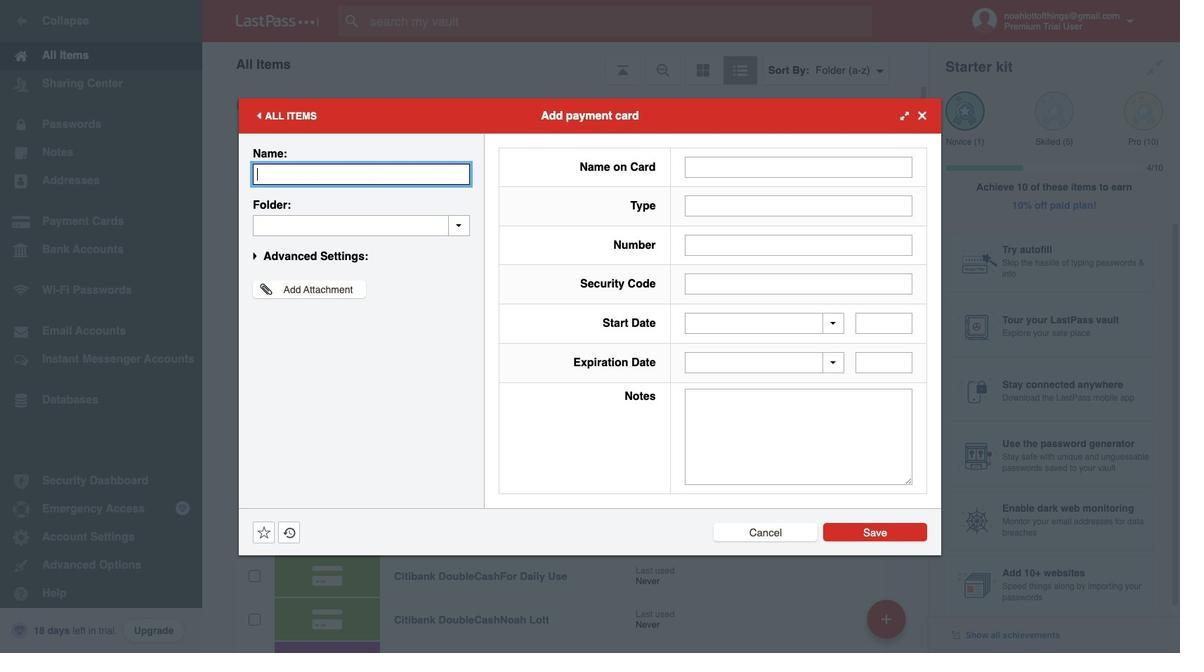 Task type: describe. For each thing, give the bounding box(es) containing it.
Search search field
[[339, 6, 901, 37]]

lastpass image
[[236, 15, 319, 27]]

search my vault text field
[[339, 6, 901, 37]]



Task type: locate. For each thing, give the bounding box(es) containing it.
vault options navigation
[[202, 42, 929, 84]]

None text field
[[685, 157, 913, 178], [253, 163, 470, 185], [685, 274, 913, 295], [685, 388, 913, 485], [685, 157, 913, 178], [253, 163, 470, 185], [685, 274, 913, 295], [685, 388, 913, 485]]

new item navigation
[[863, 595, 915, 653]]

None text field
[[685, 196, 913, 217], [253, 215, 470, 236], [685, 235, 913, 256], [856, 313, 913, 334], [856, 352, 913, 373], [685, 196, 913, 217], [253, 215, 470, 236], [685, 235, 913, 256], [856, 313, 913, 334], [856, 352, 913, 373]]

main navigation navigation
[[0, 0, 202, 653]]

new item image
[[882, 614, 892, 624]]

dialog
[[239, 98, 942, 555]]



